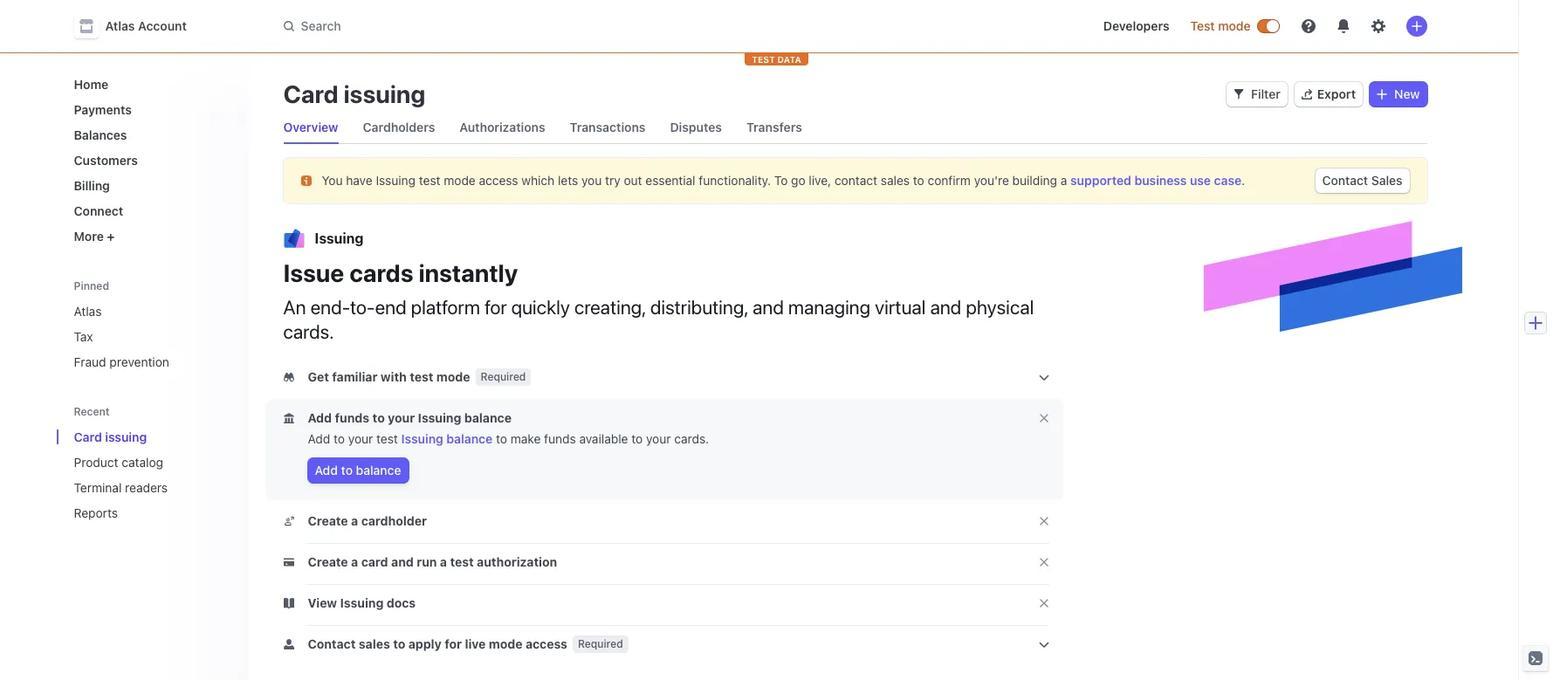 Task type: locate. For each thing, give the bounding box(es) containing it.
home
[[74, 77, 108, 92]]

test down cardholders link
[[419, 172, 441, 187]]

1 horizontal spatial atlas
[[105, 18, 135, 33]]

1 vertical spatial funds
[[544, 431, 576, 446]]

1 vertical spatial create
[[308, 555, 348, 569]]

0 horizontal spatial required
[[481, 370, 526, 383]]

an
[[283, 296, 306, 319]]

contact inside dropdown button
[[308, 637, 356, 652]]

contact sales link
[[1316, 169, 1410, 193]]

recent navigation links element
[[56, 404, 248, 528]]

card issuing link
[[67, 423, 210, 452]]

your down with
[[388, 410, 415, 425]]

access left "which" at the left of the page
[[479, 172, 518, 187]]

0 vertical spatial cards.
[[283, 321, 334, 343]]

end
[[375, 296, 407, 319]]

svg image inside the view issuing docs dropdown button
[[283, 598, 294, 609]]

1 svg image from the top
[[283, 372, 294, 383]]

svg image inside the create a cardholder dropdown button
[[283, 516, 294, 527]]

and
[[753, 296, 784, 319], [931, 296, 962, 319], [391, 555, 414, 569]]

fraud
[[74, 355, 106, 369]]

svg image inside 'create a card and run a test authorization' dropdown button
[[283, 557, 294, 568]]

2 vertical spatial balance
[[356, 463, 401, 478]]

product
[[74, 455, 118, 470]]

filter button
[[1227, 82, 1288, 107]]

pinned element
[[67, 297, 235, 376]]

funds down familiar
[[335, 410, 370, 425]]

create inside dropdown button
[[308, 514, 348, 528]]

create inside dropdown button
[[308, 555, 348, 569]]

issuing inside dropdown button
[[340, 596, 384, 610]]

to left confirm
[[913, 172, 925, 187]]

svg image
[[1234, 89, 1245, 100], [1377, 89, 1388, 100], [301, 175, 311, 186], [283, 413, 294, 424], [283, 598, 294, 609], [283, 639, 294, 650]]

issuing up issuing balance link
[[418, 410, 462, 425]]

svg image inside filter popup button
[[1234, 89, 1245, 100]]

0 vertical spatial required
[[481, 370, 526, 383]]

0 vertical spatial add
[[308, 410, 332, 425]]

building
[[1013, 172, 1058, 187]]

1 vertical spatial card
[[74, 430, 102, 445]]

contact
[[1323, 173, 1369, 188], [308, 637, 356, 652]]

access right live
[[526, 637, 568, 652]]

2 vertical spatial svg image
[[283, 557, 294, 568]]

1 horizontal spatial card
[[283, 79, 339, 108]]

balance
[[465, 410, 512, 425], [447, 431, 493, 446], [356, 463, 401, 478]]

get
[[308, 369, 329, 384]]

1 horizontal spatial issuing
[[344, 79, 426, 108]]

create a card and run a test authorization button
[[283, 554, 561, 571]]

atlas down pinned
[[74, 304, 102, 319]]

managing
[[789, 296, 871, 319]]

1 horizontal spatial cards.
[[674, 431, 709, 446]]

1 vertical spatial add
[[308, 431, 330, 446]]

recent
[[74, 405, 110, 418]]

mode
[[1219, 18, 1251, 33], [444, 172, 476, 187], [437, 369, 470, 384], [489, 637, 523, 652]]

test inside dropdown button
[[410, 369, 434, 384]]

1 horizontal spatial your
[[388, 410, 415, 425]]

contact for contact sales
[[1323, 173, 1369, 188]]

svg image inside new 'link'
[[1377, 89, 1388, 100]]

home link
[[67, 70, 235, 99]]

1 vertical spatial sales
[[359, 637, 390, 652]]

add to balance link
[[308, 459, 408, 483]]

card up overview at the left top of the page
[[283, 79, 339, 108]]

to down the get familiar with test mode dropdown button
[[373, 410, 385, 425]]

new link
[[1370, 82, 1428, 107]]

tax
[[74, 329, 93, 344]]

atlas for atlas account
[[105, 18, 135, 33]]

filter
[[1252, 86, 1281, 101]]

0 vertical spatial funds
[[335, 410, 370, 425]]

customers
[[74, 153, 138, 168]]

0 horizontal spatial funds
[[335, 410, 370, 425]]

have
[[346, 172, 373, 187]]

0 vertical spatial svg image
[[283, 372, 294, 383]]

1 vertical spatial atlas
[[74, 304, 102, 319]]

add inside dropdown button
[[308, 410, 332, 425]]

billing link
[[67, 171, 235, 200]]

terminal readers link
[[67, 473, 210, 502]]

0 horizontal spatial atlas
[[74, 304, 102, 319]]

card
[[361, 555, 388, 569]]

search
[[301, 18, 341, 33]]

create for create a card and run a test authorization
[[308, 555, 348, 569]]

test inside dropdown button
[[450, 555, 474, 569]]

Search search field
[[273, 10, 766, 42]]

1 horizontal spatial access
[[526, 637, 568, 652]]

1 horizontal spatial funds
[[544, 431, 576, 446]]

and left the run
[[391, 555, 414, 569]]

0 vertical spatial card issuing
[[283, 79, 426, 108]]

card issuing up product catalog
[[74, 430, 147, 445]]

payments
[[74, 102, 132, 117]]

+
[[107, 229, 115, 244]]

0 vertical spatial contact
[[1323, 173, 1369, 188]]

1 horizontal spatial contact
[[1323, 173, 1369, 188]]

sales inside dropdown button
[[359, 637, 390, 652]]

your up add to balance
[[348, 431, 373, 446]]

0 horizontal spatial card issuing
[[74, 430, 147, 445]]

atlas for atlas
[[74, 304, 102, 319]]

test
[[419, 172, 441, 187], [410, 369, 434, 384], [376, 431, 398, 446], [450, 555, 474, 569]]

mode down authorizations 'link'
[[444, 172, 476, 187]]

create down add to balance link
[[308, 514, 348, 528]]

for down instantly
[[485, 296, 507, 319]]

svg image inside contact sales to apply for live mode access dropdown button
[[283, 639, 294, 650]]

0 horizontal spatial and
[[391, 555, 414, 569]]

to inside contact sales to apply for live mode access dropdown button
[[393, 637, 406, 652]]

view
[[308, 596, 337, 610]]

case
[[1215, 172, 1242, 187]]

card down recent
[[74, 430, 102, 445]]

fraud prevention link
[[67, 348, 235, 376]]

contact down view
[[308, 637, 356, 652]]

get familiar with test mode button
[[283, 369, 474, 386]]

svg image left get
[[283, 372, 294, 383]]

issuing up product catalog
[[105, 430, 147, 445]]

balance inside dropdown button
[[465, 410, 512, 425]]

0 vertical spatial balance
[[465, 410, 512, 425]]

issuing
[[376, 172, 416, 187], [315, 231, 364, 246], [418, 410, 462, 425], [401, 431, 444, 446], [340, 596, 384, 610]]

business
[[1135, 172, 1187, 187]]

to
[[775, 172, 788, 187]]

your right available
[[646, 431, 671, 446]]

notifications image
[[1337, 19, 1351, 33]]

distributing,
[[651, 296, 749, 319]]

0 horizontal spatial contact
[[308, 637, 356, 652]]

1 horizontal spatial required
[[578, 638, 623, 651]]

1 vertical spatial contact
[[308, 637, 356, 652]]

access
[[479, 172, 518, 187], [526, 637, 568, 652]]

overview
[[283, 120, 338, 135]]

0 vertical spatial card
[[283, 79, 339, 108]]

issuing left docs
[[340, 596, 384, 610]]

sales right contact
[[881, 172, 910, 187]]

2 horizontal spatial your
[[646, 431, 671, 446]]

0 vertical spatial for
[[485, 296, 507, 319]]

0 vertical spatial create
[[308, 514, 348, 528]]

atlas inside 'button'
[[105, 18, 135, 33]]

svg image
[[283, 372, 294, 383], [283, 516, 294, 527], [283, 557, 294, 568]]

disputes link
[[663, 115, 729, 140]]

1 vertical spatial required
[[578, 638, 623, 651]]

cards.
[[283, 321, 334, 343], [674, 431, 709, 446]]

0 vertical spatial issuing
[[344, 79, 426, 108]]

which
[[522, 172, 555, 187]]

recent element
[[56, 423, 248, 528]]

cards. inside issue cards instantly an end-to-end platform for quickly creating, distributing, and managing virtual and physical cards.
[[283, 321, 334, 343]]

export button
[[1295, 82, 1363, 107]]

0 horizontal spatial access
[[479, 172, 518, 187]]

connect link
[[67, 197, 235, 225]]

contact sales to apply for live mode access
[[308, 637, 568, 652]]

balance left make
[[447, 431, 493, 446]]

atlas left the account
[[105, 18, 135, 33]]

0 horizontal spatial card
[[74, 430, 102, 445]]

add up the create a cardholder dropdown button
[[315, 463, 338, 478]]

add up add to balance
[[308, 431, 330, 446]]

contact left sales
[[1323, 173, 1369, 188]]

for left live
[[445, 637, 462, 652]]

add down get
[[308, 410, 332, 425]]

add funds to your issuing balance
[[308, 410, 512, 425]]

1 create from the top
[[308, 514, 348, 528]]

mode right with
[[437, 369, 470, 384]]

issuing up issue
[[315, 231, 364, 246]]

contact
[[835, 172, 878, 187]]

card issuing
[[283, 79, 426, 108], [74, 430, 147, 445]]

a right "building"
[[1061, 172, 1068, 187]]

1 vertical spatial card issuing
[[74, 430, 147, 445]]

physical
[[966, 296, 1034, 319]]

mode right live
[[489, 637, 523, 652]]

3 svg image from the top
[[283, 557, 294, 568]]

supported
[[1071, 172, 1132, 187]]

a inside dropdown button
[[351, 514, 358, 528]]

svg image for create a card and run a test authorization
[[283, 557, 294, 568]]

go
[[791, 172, 806, 187]]

a left card
[[351, 555, 358, 569]]

essential
[[646, 172, 696, 187]]

1 vertical spatial cards.
[[674, 431, 709, 446]]

1 horizontal spatial for
[[485, 296, 507, 319]]

issuing up cardholders
[[344, 79, 426, 108]]

1 vertical spatial for
[[445, 637, 462, 652]]

to left apply
[[393, 637, 406, 652]]

view issuing docs
[[308, 596, 416, 610]]

contact for contact sales to apply for live mode access
[[308, 637, 356, 652]]

svg image for add funds to your issuing balance
[[283, 413, 294, 424]]

balance for test
[[447, 431, 493, 446]]

svg image up the view issuing docs dropdown button
[[283, 557, 294, 568]]

1 vertical spatial balance
[[447, 431, 493, 446]]

issuing
[[344, 79, 426, 108], [105, 430, 147, 445]]

virtual
[[875, 296, 926, 319]]

view issuing docs button
[[283, 595, 419, 612]]

test down add funds to your issuing balance dropdown button on the bottom
[[376, 431, 398, 446]]

test right with
[[410, 369, 434, 384]]

product catalog link
[[67, 448, 210, 477]]

create up view
[[308, 555, 348, 569]]

0 horizontal spatial your
[[348, 431, 373, 446]]

required
[[481, 370, 526, 383], [578, 638, 623, 651]]

catalog
[[122, 455, 163, 470]]

2 svg image from the top
[[283, 516, 294, 527]]

funds right make
[[544, 431, 576, 446]]

atlas account
[[105, 18, 187, 33]]

svg image inside add funds to your issuing balance dropdown button
[[283, 413, 294, 424]]

0 vertical spatial atlas
[[105, 18, 135, 33]]

svg image for filter
[[1234, 89, 1245, 100]]

required for contact sales to apply for live mode access
[[578, 638, 623, 651]]

2 create from the top
[[308, 555, 348, 569]]

card issuing up overview at the left top of the page
[[283, 79, 426, 108]]

balances link
[[67, 121, 235, 149]]

0 horizontal spatial issuing
[[105, 430, 147, 445]]

funds
[[335, 410, 370, 425], [544, 431, 576, 446]]

atlas inside pinned element
[[74, 304, 102, 319]]

to
[[913, 172, 925, 187], [373, 410, 385, 425], [334, 431, 345, 446], [496, 431, 507, 446], [632, 431, 643, 446], [341, 463, 353, 478], [393, 637, 406, 652]]

to up the create a cardholder dropdown button
[[341, 463, 353, 478]]

test for with
[[410, 369, 434, 384]]

1 vertical spatial svg image
[[283, 516, 294, 527]]

svg image left the create a cardholder
[[283, 516, 294, 527]]

svg image inside the get familiar with test mode dropdown button
[[283, 372, 294, 383]]

platform
[[411, 296, 480, 319]]

2 vertical spatial add
[[315, 463, 338, 478]]

.
[[1242, 172, 1246, 187]]

1 horizontal spatial sales
[[881, 172, 910, 187]]

a left 'cardholder'
[[351, 514, 358, 528]]

balance up add to your test issuing balance to make funds available to your cards.
[[465, 410, 512, 425]]

1 vertical spatial issuing
[[105, 430, 147, 445]]

1 horizontal spatial and
[[753, 296, 784, 319]]

help image
[[1302, 19, 1316, 33]]

0 horizontal spatial for
[[445, 637, 462, 652]]

a
[[1061, 172, 1068, 187], [351, 514, 358, 528], [351, 555, 358, 569], [440, 555, 447, 569]]

prevention
[[109, 355, 169, 369]]

sales down view issuing docs
[[359, 637, 390, 652]]

to left make
[[496, 431, 507, 446]]

1 vertical spatial access
[[526, 637, 568, 652]]

terminal
[[74, 480, 122, 495]]

0 vertical spatial sales
[[881, 172, 910, 187]]

cards
[[350, 259, 414, 287]]

test right the run
[[450, 555, 474, 569]]

cardholders
[[363, 120, 435, 135]]

and right virtual
[[931, 296, 962, 319]]

1 horizontal spatial card issuing
[[283, 79, 426, 108]]

card inside recent element
[[74, 430, 102, 445]]

0 horizontal spatial sales
[[359, 637, 390, 652]]

balance up the create a cardholder
[[356, 463, 401, 478]]

and inside 'create a card and run a test authorization' dropdown button
[[391, 555, 414, 569]]

tab list
[[276, 112, 1428, 144]]

0 horizontal spatial cards.
[[283, 321, 334, 343]]

atlas
[[105, 18, 135, 33], [74, 304, 102, 319]]

and left managing
[[753, 296, 784, 319]]

make
[[511, 431, 541, 446]]



Task type: describe. For each thing, give the bounding box(es) containing it.
to-
[[350, 296, 375, 319]]

add for add to balance
[[315, 463, 338, 478]]

you have issuing test mode access which lets you try out essential functionality. to go live, contact sales to confirm you're building a supported business use case .
[[322, 172, 1246, 187]]

more
[[74, 229, 104, 244]]

lets
[[558, 172, 578, 187]]

data
[[778, 54, 802, 65]]

quickly
[[511, 296, 570, 319]]

pinned navigation links element
[[67, 279, 235, 376]]

required for get familiar with test mode
[[481, 370, 526, 383]]

disputes
[[670, 120, 722, 135]]

access inside dropdown button
[[526, 637, 568, 652]]

apply
[[409, 637, 442, 652]]

cardholder
[[361, 514, 427, 528]]

add to balance
[[315, 463, 401, 478]]

more +
[[74, 229, 115, 244]]

create a card and run a test authorization
[[308, 555, 557, 569]]

transactions
[[570, 120, 646, 135]]

mode inside the get familiar with test mode dropdown button
[[437, 369, 470, 384]]

readers
[[125, 480, 168, 495]]

test for issuing
[[419, 172, 441, 187]]

reports link
[[67, 499, 210, 528]]

live
[[465, 637, 486, 652]]

settings image
[[1372, 19, 1386, 33]]

2 horizontal spatial and
[[931, 296, 962, 319]]

svg image for create a cardholder
[[283, 516, 294, 527]]

issuing right have
[[376, 172, 416, 187]]

supported business use case link
[[1071, 172, 1242, 187]]

to up add to balance
[[334, 431, 345, 446]]

to right available
[[632, 431, 643, 446]]

you
[[582, 172, 602, 187]]

functionality.
[[699, 172, 771, 187]]

tab list containing overview
[[276, 112, 1428, 144]]

svg image for contact sales to apply for live mode access
[[283, 639, 294, 650]]

out
[[624, 172, 642, 187]]

live,
[[809, 172, 832, 187]]

funds inside add funds to your issuing balance dropdown button
[[335, 410, 370, 425]]

a right the run
[[440, 555, 447, 569]]

create a cardholder
[[308, 514, 427, 528]]

add funds to your issuing balance button
[[283, 410, 515, 427]]

cardholders link
[[356, 115, 442, 140]]

card issuing inside recent element
[[74, 430, 147, 445]]

core navigation links element
[[67, 70, 235, 251]]

svg image for get familiar with test mode
[[283, 372, 294, 383]]

mode inside contact sales to apply for live mode access dropdown button
[[489, 637, 523, 652]]

add for add funds to your issuing balance
[[308, 410, 332, 425]]

account
[[138, 18, 187, 33]]

tax link
[[67, 322, 235, 351]]

test for your
[[376, 431, 398, 446]]

authorization
[[477, 555, 557, 569]]

you
[[322, 172, 343, 187]]

issue cards instantly an end-to-end platform for quickly creating, distributing, and managing virtual and physical cards.
[[283, 259, 1034, 343]]

end-
[[311, 296, 350, 319]]

to inside add to balance link
[[341, 463, 353, 478]]

test mode
[[1191, 18, 1251, 33]]

your inside dropdown button
[[388, 410, 415, 425]]

svg image for new
[[1377, 89, 1388, 100]]

you're
[[974, 172, 1010, 187]]

test data
[[752, 54, 802, 65]]

test
[[752, 54, 775, 65]]

svg image for view issuing docs
[[283, 598, 294, 609]]

developers
[[1104, 18, 1170, 33]]

issue
[[283, 259, 344, 287]]

transactions link
[[563, 115, 653, 140]]

payments link
[[67, 95, 235, 124]]

billing
[[74, 178, 110, 193]]

atlas link
[[67, 297, 235, 326]]

for inside contact sales to apply for live mode access dropdown button
[[445, 637, 462, 652]]

issuing inside dropdown button
[[418, 410, 462, 425]]

instantly
[[419, 259, 518, 287]]

for inside issue cards instantly an end-to-end platform for quickly creating, distributing, and managing virtual and physical cards.
[[485, 296, 507, 319]]

issuing down 'add funds to your issuing balance' at bottom
[[401, 431, 444, 446]]

use
[[1190, 172, 1211, 187]]

reports
[[74, 506, 118, 521]]

available
[[579, 431, 628, 446]]

add to your test issuing balance to make funds available to your cards.
[[308, 431, 709, 446]]

new
[[1395, 86, 1421, 101]]

run
[[417, 555, 437, 569]]

overview link
[[276, 115, 345, 140]]

add for add to your test issuing balance to make funds available to your cards.
[[308, 431, 330, 446]]

issuing inside card issuing link
[[105, 430, 147, 445]]

get familiar with test mode
[[308, 369, 470, 384]]

0 vertical spatial access
[[479, 172, 518, 187]]

try
[[605, 172, 621, 187]]

pinned
[[74, 279, 109, 293]]

authorizations
[[460, 120, 546, 135]]

confirm
[[928, 172, 971, 187]]

mode right test at the right of the page
[[1219, 18, 1251, 33]]

create for create a cardholder
[[308, 514, 348, 528]]

fraud prevention
[[74, 355, 169, 369]]

transfers link
[[740, 115, 809, 140]]

developers link
[[1097, 12, 1177, 40]]

transfers
[[747, 120, 802, 135]]

connect
[[74, 203, 123, 218]]

issuing balance link
[[401, 431, 493, 446]]

creating,
[[575, 296, 646, 319]]

Search text field
[[273, 10, 766, 42]]

contact sales
[[1323, 173, 1403, 188]]

with
[[381, 369, 407, 384]]

balance for your
[[465, 410, 512, 425]]

customers link
[[67, 146, 235, 175]]

to inside add funds to your issuing balance dropdown button
[[373, 410, 385, 425]]



Task type: vqa. For each thing, say whether or not it's contained in the screenshot.
Across
no



